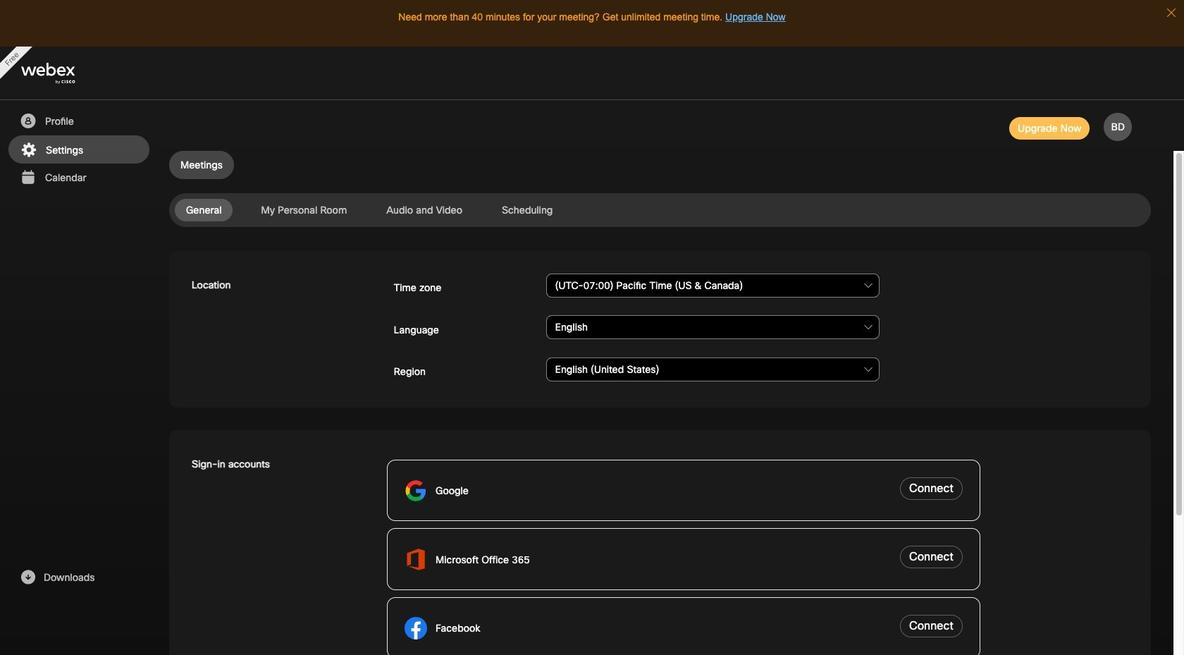 Task type: locate. For each thing, give the bounding box(es) containing it.
mds settings_filled image
[[20, 142, 37, 159]]

None text field
[[547, 316, 880, 340]]

mds content download_filled image
[[19, 569, 37, 586]]

tab list
[[169, 151, 1152, 179], [169, 199, 1152, 221]]

mds meetings_filled image
[[19, 169, 37, 186]]

1 vertical spatial tab list
[[169, 199, 1152, 221]]

None text field
[[547, 274, 880, 298], [547, 357, 880, 381], [547, 274, 880, 298], [547, 357, 880, 381]]

mds people circle_filled image
[[19, 113, 37, 130]]

0 vertical spatial tab list
[[169, 151, 1152, 179]]

cisco webex image
[[21, 63, 106, 84]]

banner
[[0, 47, 1185, 100]]



Task type: vqa. For each thing, say whether or not it's contained in the screenshot.
Cisco Webex image
yes



Task type: describe. For each thing, give the bounding box(es) containing it.
1 tab list from the top
[[169, 151, 1152, 179]]

2 tab list from the top
[[169, 199, 1152, 221]]



